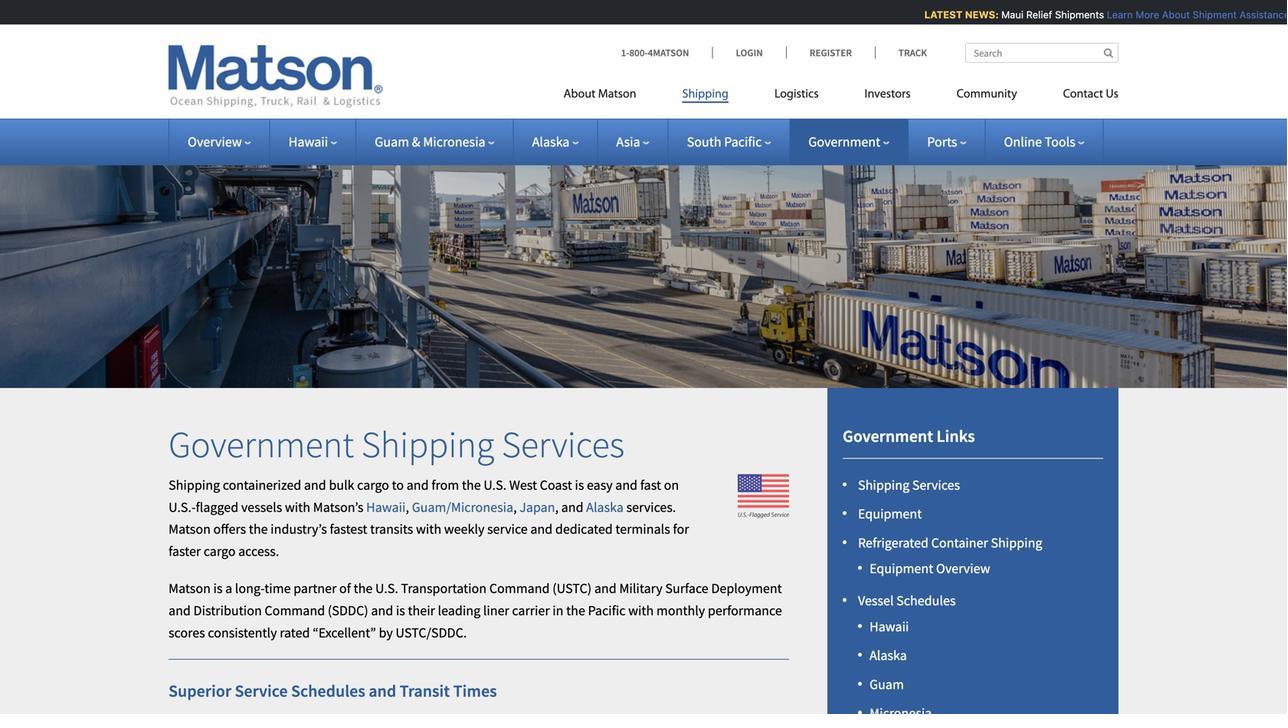 Task type: describe. For each thing, give the bounding box(es) containing it.
about matson
[[564, 88, 636, 101]]

coast
[[540, 477, 572, 494]]

4matson
[[648, 46, 689, 59]]

and inside the services. matson offers the industry's fastest transits with weekly service and dedicated terminals for faster cargo access.
[[530, 521, 553, 538]]

about inside top menu navigation
[[564, 88, 596, 101]]

weekly
[[444, 521, 484, 538]]

0 horizontal spatial alaska
[[532, 133, 570, 151]]

to
[[392, 477, 404, 494]]

u.s.-
[[169, 499, 196, 516]]

and left fast
[[615, 477, 638, 494]]

login
[[736, 46, 763, 59]]

(sddc)
[[328, 603, 368, 620]]

shipments
[[1050, 9, 1099, 20]]

equipment overview
[[870, 561, 990, 578]]

rated
[[280, 625, 310, 642]]

2 horizontal spatial hawaii link
[[870, 618, 909, 636]]

latest news: maui relief shipments learn more about shipment assistance 
[[919, 9, 1287, 20]]

ports
[[927, 133, 957, 151]]

1 vertical spatial alaska
[[586, 499, 624, 516]]

0 vertical spatial alaska link
[[532, 133, 579, 151]]

hawaii inside "government links" section
[[870, 618, 909, 636]]

with inside shipping containerized and bulk cargo to and from the u.s. west coast is easy and fast on u.s.-flagged vessels with matson's
[[285, 499, 310, 516]]

0 horizontal spatial schedules
[[291, 681, 365, 702]]

investors
[[865, 88, 911, 101]]

south pacific
[[687, 133, 762, 151]]

Search search field
[[965, 43, 1119, 63]]

guam/micronesia
[[412, 499, 513, 516]]

government link
[[808, 133, 890, 151]]

guam for guam link
[[870, 676, 904, 694]]

u.s. inside shipping containerized and bulk cargo to and from the u.s. west coast is easy and fast on u.s.-flagged vessels with matson's
[[484, 477, 507, 494]]

shipping link
[[659, 81, 752, 112]]

fast
[[640, 477, 661, 494]]

offers
[[213, 521, 246, 538]]

shipping for shipping
[[682, 88, 729, 101]]

faster
[[169, 543, 201, 560]]

matson for about matson
[[598, 88, 636, 101]]

learn more about shipment assistance link
[[1102, 9, 1287, 20]]

shipping services
[[858, 477, 960, 494]]

access.
[[238, 543, 279, 560]]

transportation
[[401, 580, 487, 598]]

about matson link
[[564, 81, 659, 112]]

vessel schedules link
[[858, 593, 956, 610]]

equipment link
[[858, 506, 922, 523]]

from
[[432, 477, 459, 494]]

for
[[673, 521, 689, 538]]

ustc/sddc.
[[396, 625, 467, 642]]

surface
[[665, 580, 708, 598]]

1 horizontal spatial command
[[489, 580, 550, 598]]

login link
[[712, 46, 786, 59]]

800-
[[629, 46, 648, 59]]

liner
[[483, 603, 509, 620]]

south pacific link
[[687, 133, 771, 151]]

service
[[235, 681, 288, 702]]

performance
[[708, 603, 782, 620]]

asia
[[616, 133, 640, 151]]

services inside "government links" section
[[912, 477, 960, 494]]

shipment
[[1188, 9, 1232, 20]]

shipping for shipping services
[[858, 477, 910, 494]]

track
[[899, 46, 927, 59]]

us
[[1106, 88, 1119, 101]]

0 horizontal spatial hawaii
[[289, 133, 328, 151]]

community link
[[934, 81, 1040, 112]]

vessels
[[241, 499, 282, 516]]

0 horizontal spatial hawaii link
[[289, 133, 337, 151]]

more
[[1131, 9, 1154, 20]]

and up scores
[[169, 603, 191, 620]]

pacific inside matson is a long-time partner of the u.s. transportation command (ustc) and military surface deployment and distribution command (sddc) and is their leading liner carrier in the pacific with monthly performance scores consistently rated "excellent" by ustc/sddc.
[[588, 603, 626, 620]]

bulk
[[329, 477, 354, 494]]

a
[[225, 580, 232, 598]]

the right of
[[354, 580, 373, 598]]

superior service schedules and transit times
[[169, 681, 497, 702]]

monthly
[[657, 603, 705, 620]]

register link
[[786, 46, 875, 59]]

vessel
[[858, 593, 894, 610]]

1 horizontal spatial hawaii link
[[366, 499, 406, 516]]

track link
[[875, 46, 927, 59]]

0 horizontal spatial overview
[[188, 133, 242, 151]]

government for government shipping services
[[169, 422, 354, 468]]

west
[[509, 477, 537, 494]]

0 vertical spatial services
[[502, 422, 625, 468]]

u.s. inside matson is a long-time partner of the u.s. transportation command (ustc) and military surface deployment and distribution command (sddc) and is their leading liner carrier in the pacific with monthly performance scores consistently rated "excellent" by ustc/sddc.
[[375, 580, 398, 598]]

top menu navigation
[[564, 81, 1119, 112]]

schedules inside "government links" section
[[896, 593, 956, 610]]

micronesia
[[423, 133, 485, 151]]

shipping containerized and bulk cargo to and from the u.s. west coast is easy and fast on u.s.-flagged vessels with matson's
[[169, 477, 679, 516]]

consistently
[[208, 625, 277, 642]]

logistics
[[775, 88, 819, 101]]

1-
[[621, 46, 629, 59]]

matson is a long-time partner of the u.s. transportation command (ustc) and military surface deployment and distribution command (sddc) and is their leading liner carrier in the pacific with monthly performance scores consistently rated "excellent" by ustc/sddc.
[[169, 580, 782, 642]]

is inside shipping containerized and bulk cargo to and from the u.s. west coast is easy and fast on u.s.-flagged vessels with matson's
[[575, 477, 584, 494]]

news:
[[960, 9, 994, 20]]

logistics link
[[752, 81, 842, 112]]

fastest
[[330, 521, 367, 538]]

the inside the services. matson offers the industry's fastest transits with weekly service and dedicated terminals for faster cargo access.
[[249, 521, 268, 538]]

in
[[553, 603, 563, 620]]

search image
[[1104, 48, 1113, 58]]

maui
[[996, 9, 1019, 20]]

"excellent"
[[313, 625, 376, 642]]

government links
[[843, 426, 975, 447]]

deployment
[[711, 580, 782, 598]]

japan link
[[520, 499, 555, 516]]

blue matson logo with ocean, shipping, truck, rail and logistics written beneath it. image
[[169, 45, 383, 108]]

0 vertical spatial pacific
[[724, 133, 762, 151]]

online tools
[[1004, 133, 1075, 151]]

contact us
[[1063, 88, 1119, 101]]

the inside shipping containerized and bulk cargo to and from the u.s. west coast is easy and fast on u.s.-flagged vessels with matson's
[[462, 477, 481, 494]]



Task type: locate. For each thing, give the bounding box(es) containing it.
1-800-4matson
[[621, 46, 689, 59]]

shipping inside shipping containerized and bulk cargo to and from the u.s. west coast is easy and fast on u.s.-flagged vessels with matson's
[[169, 477, 220, 494]]

ports link
[[927, 133, 966, 151]]

is left a
[[213, 580, 223, 598]]

guam & micronesia
[[375, 133, 485, 151]]

0 vertical spatial schedules
[[896, 593, 956, 610]]

us flag with us-flagged service caption image
[[738, 475, 789, 520]]

2 vertical spatial alaska link
[[870, 647, 907, 665]]

overview link
[[188, 133, 251, 151]]

0 horizontal spatial guam
[[375, 133, 409, 151]]

guam inside "government links" section
[[870, 676, 904, 694]]

alaska inside "government links" section
[[870, 647, 907, 665]]

shipping up south
[[682, 88, 729, 101]]

0 vertical spatial guam
[[375, 133, 409, 151]]

time
[[264, 580, 291, 598]]

container
[[931, 535, 988, 552]]

1 vertical spatial hawaii
[[366, 499, 406, 516]]

schedules
[[896, 593, 956, 610], [291, 681, 365, 702]]

community
[[957, 88, 1017, 101]]

partner
[[294, 580, 337, 598]]

2 vertical spatial hawaii
[[870, 618, 909, 636]]

cargo
[[357, 477, 389, 494], [204, 543, 236, 560]]

0 vertical spatial overview
[[188, 133, 242, 151]]

is left the their on the left bottom
[[396, 603, 405, 620]]

2 vertical spatial matson
[[169, 580, 211, 598]]

pacific down military
[[588, 603, 626, 620]]

shipping inside top menu navigation
[[682, 88, 729, 101]]

cargo left "to" on the left bottom
[[357, 477, 389, 494]]

links
[[937, 426, 975, 447]]

, up transits
[[406, 499, 409, 516]]

military
[[619, 580, 663, 598]]

(ustc)
[[552, 580, 592, 598]]

shipping up from
[[361, 422, 494, 468]]

services up coast
[[502, 422, 625, 468]]

1 vertical spatial with
[[416, 521, 441, 538]]

command up rated
[[265, 603, 325, 620]]

matson inside matson is a long-time partner of the u.s. transportation command (ustc) and military surface deployment and distribution command (sddc) and is their leading liner carrier in the pacific with monthly performance scores consistently rated "excellent" by ustc/sddc.
[[169, 580, 211, 598]]

1 horizontal spatial alaska link
[[586, 499, 624, 516]]

leading
[[438, 603, 480, 620]]

1 horizontal spatial cargo
[[357, 477, 389, 494]]

2 horizontal spatial alaska
[[870, 647, 907, 665]]

about
[[1157, 9, 1185, 20], [564, 88, 596, 101]]

vessel schedules
[[858, 593, 956, 610]]

government down top menu navigation
[[808, 133, 880, 151]]

0 horizontal spatial is
[[213, 580, 223, 598]]

0 vertical spatial about
[[1157, 9, 1185, 20]]

shipping services link
[[858, 477, 960, 494]]

schedules down equipment overview link
[[896, 593, 956, 610]]

equipment for equipment overview
[[870, 561, 933, 578]]

equipment up refrigerated
[[858, 506, 922, 523]]

2 vertical spatial hawaii link
[[870, 618, 909, 636]]

online
[[1004, 133, 1042, 151]]

on
[[664, 477, 679, 494]]

with inside matson is a long-time partner of the u.s. transportation command (ustc) and military surface deployment and distribution command (sddc) and is their leading liner carrier in the pacific with monthly performance scores consistently rated "excellent" by ustc/sddc.
[[628, 603, 654, 620]]

and left transit at the bottom of page
[[369, 681, 396, 702]]

,
[[406, 499, 409, 516], [513, 499, 517, 516], [555, 499, 559, 516]]

the right in
[[566, 603, 585, 620]]

with
[[285, 499, 310, 516], [416, 521, 441, 538], [628, 603, 654, 620]]

matson's
[[313, 499, 363, 516]]

cargo inside shipping containerized and bulk cargo to and from the u.s. west coast is easy and fast on u.s.-flagged vessels with matson's
[[357, 477, 389, 494]]

shipping up equipment link
[[858, 477, 910, 494]]

the up access.
[[249, 521, 268, 538]]

government for government links
[[843, 426, 933, 447]]

cranes load and offload matson containers from the containership at the terminal. image
[[0, 141, 1287, 388]]

0 vertical spatial cargo
[[357, 477, 389, 494]]

government shipping services
[[169, 422, 625, 468]]

shipping right container
[[991, 535, 1042, 552]]

transits
[[370, 521, 413, 538]]

1 vertical spatial command
[[265, 603, 325, 620]]

refrigerated container shipping link
[[858, 535, 1042, 552]]

1 vertical spatial u.s.
[[375, 580, 398, 598]]

is left the 'easy'
[[575, 477, 584, 494]]

terminals
[[615, 521, 670, 538]]

1 vertical spatial schedules
[[291, 681, 365, 702]]

0 horizontal spatial about
[[564, 88, 596, 101]]

2 horizontal spatial alaska link
[[870, 647, 907, 665]]

2 vertical spatial is
[[396, 603, 405, 620]]

alaska down the 'easy'
[[586, 499, 624, 516]]

assistance
[[1235, 9, 1285, 20]]

1 horizontal spatial hawaii
[[366, 499, 406, 516]]

u.s. right of
[[375, 580, 398, 598]]

2 vertical spatial alaska
[[870, 647, 907, 665]]

0 horizontal spatial cargo
[[204, 543, 236, 560]]

easy
[[587, 477, 613, 494]]

is
[[575, 477, 584, 494], [213, 580, 223, 598], [396, 603, 405, 620]]

equipment
[[858, 506, 922, 523], [870, 561, 933, 578]]

and up dedicated
[[561, 499, 583, 516]]

hawaii link down blue matson logo with ocean, shipping, truck, rail and logistics written beneath it.
[[289, 133, 337, 151]]

alaska link down the 'easy'
[[586, 499, 624, 516]]

guam for guam & micronesia
[[375, 133, 409, 151]]

0 vertical spatial u.s.
[[484, 477, 507, 494]]

services down links
[[912, 477, 960, 494]]

scores
[[169, 625, 205, 642]]

hawaii link down the vessel on the right of the page
[[870, 618, 909, 636]]

0 horizontal spatial pacific
[[588, 603, 626, 620]]

guam
[[375, 133, 409, 151], [870, 676, 904, 694]]

alaska up guam link
[[870, 647, 907, 665]]

services
[[502, 422, 625, 468], [912, 477, 960, 494]]

None search field
[[965, 43, 1119, 63]]

&
[[412, 133, 420, 151]]

and left bulk on the left
[[304, 477, 326, 494]]

carrier
[[512, 603, 550, 620]]

government up the shipping services link
[[843, 426, 933, 447]]

hawaii down the vessel on the right of the page
[[870, 618, 909, 636]]

1 vertical spatial services
[[912, 477, 960, 494]]

1-800-4matson link
[[621, 46, 712, 59]]

government for government
[[808, 133, 880, 151]]

1 vertical spatial hawaii link
[[366, 499, 406, 516]]

cargo down 'offers'
[[204, 543, 236, 560]]

1 vertical spatial pacific
[[588, 603, 626, 620]]

0 horizontal spatial with
[[285, 499, 310, 516]]

times
[[453, 681, 497, 702]]

register
[[810, 46, 852, 59]]

1 horizontal spatial is
[[396, 603, 405, 620]]

matson
[[598, 88, 636, 101], [169, 521, 211, 538], [169, 580, 211, 598]]

contact us link
[[1040, 81, 1119, 112]]

2 horizontal spatial hawaii
[[870, 618, 909, 636]]

government inside section
[[843, 426, 933, 447]]

1 vertical spatial about
[[564, 88, 596, 101]]

1 horizontal spatial guam
[[870, 676, 904, 694]]

0 horizontal spatial services
[[502, 422, 625, 468]]

industry's
[[271, 521, 327, 538]]

equipment overview link
[[870, 561, 990, 578]]

shipping for shipping containerized and bulk cargo to and from the u.s. west coast is easy and fast on u.s.-flagged vessels with matson's
[[169, 477, 220, 494]]

cargo inside the services. matson offers the industry's fastest transits with weekly service and dedicated terminals for faster cargo access.
[[204, 543, 236, 560]]

3 , from the left
[[555, 499, 559, 516]]

by
[[379, 625, 393, 642]]

0 vertical spatial hawaii link
[[289, 133, 337, 151]]

1 vertical spatial guam
[[870, 676, 904, 694]]

long-
[[235, 580, 264, 598]]

0 horizontal spatial ,
[[406, 499, 409, 516]]

equipment down refrigerated
[[870, 561, 933, 578]]

0 vertical spatial is
[[575, 477, 584, 494]]

1 horizontal spatial schedules
[[896, 593, 956, 610]]

1 vertical spatial alaska link
[[586, 499, 624, 516]]

online tools link
[[1004, 133, 1085, 151]]

hawaii up transits
[[366, 499, 406, 516]]

1 horizontal spatial pacific
[[724, 133, 762, 151]]

0 vertical spatial alaska
[[532, 133, 570, 151]]

latest
[[919, 9, 958, 20]]

the up guam/micronesia on the bottom
[[462, 477, 481, 494]]

0 vertical spatial matson
[[598, 88, 636, 101]]

0 horizontal spatial alaska link
[[532, 133, 579, 151]]

with inside the services. matson offers the industry's fastest transits with weekly service and dedicated terminals for faster cargo access.
[[416, 521, 441, 538]]

matson down 1- at the left of page
[[598, 88, 636, 101]]

with down military
[[628, 603, 654, 620]]

schedules down "excellent"
[[291, 681, 365, 702]]

japan
[[520, 499, 555, 516]]

alaska link up guam link
[[870, 647, 907, 665]]

superior
[[169, 681, 231, 702]]

the
[[462, 477, 481, 494], [249, 521, 268, 538], [354, 580, 373, 598], [566, 603, 585, 620]]

2 vertical spatial with
[[628, 603, 654, 620]]

1 horizontal spatial ,
[[513, 499, 517, 516]]

1 horizontal spatial services
[[912, 477, 960, 494]]

with up industry's
[[285, 499, 310, 516]]

guam & micronesia link
[[375, 133, 495, 151]]

1 horizontal spatial with
[[416, 521, 441, 538]]

u.s.
[[484, 477, 507, 494], [375, 580, 398, 598]]

1 vertical spatial cargo
[[204, 543, 236, 560]]

2 horizontal spatial ,
[[555, 499, 559, 516]]

0 horizontal spatial command
[[265, 603, 325, 620]]

matson inside the services. matson offers the industry's fastest transits with weekly service and dedicated terminals for faster cargo access.
[[169, 521, 211, 538]]

and
[[304, 477, 326, 494], [407, 477, 429, 494], [615, 477, 638, 494], [561, 499, 583, 516], [530, 521, 553, 538], [594, 580, 617, 598], [169, 603, 191, 620], [371, 603, 393, 620], [369, 681, 396, 702]]

matson inside top menu navigation
[[598, 88, 636, 101]]

alaska
[[532, 133, 570, 151], [586, 499, 624, 516], [870, 647, 907, 665]]

tools
[[1045, 133, 1075, 151]]

alaska down "about matson"
[[532, 133, 570, 151]]

1 , from the left
[[406, 499, 409, 516]]

contact
[[1063, 88, 1103, 101]]

0 vertical spatial with
[[285, 499, 310, 516]]

relief
[[1021, 9, 1047, 20]]

equipment for equipment link
[[858, 506, 922, 523]]

0 vertical spatial equipment
[[858, 506, 922, 523]]

0 vertical spatial command
[[489, 580, 550, 598]]

pacific right south
[[724, 133, 762, 151]]

government links section
[[808, 388, 1138, 715]]

command up carrier
[[489, 580, 550, 598]]

1 vertical spatial overview
[[936, 561, 990, 578]]

containerized
[[223, 477, 301, 494]]

1 horizontal spatial about
[[1157, 9, 1185, 20]]

matson up 'faster'
[[169, 521, 211, 538]]

service
[[487, 521, 528, 538]]

hawaii down blue matson logo with ocean, shipping, truck, rail and logistics written beneath it.
[[289, 133, 328, 151]]

shipping up u.s.-
[[169, 477, 220, 494]]

overview
[[188, 133, 242, 151], [936, 561, 990, 578]]

overview inside "government links" section
[[936, 561, 990, 578]]

hawaii
[[289, 133, 328, 151], [366, 499, 406, 516], [870, 618, 909, 636]]

0 vertical spatial hawaii
[[289, 133, 328, 151]]

2 horizontal spatial with
[[628, 603, 654, 620]]

and right "to" on the left bottom
[[407, 477, 429, 494]]

of
[[339, 580, 351, 598]]

and up 'by'
[[371, 603, 393, 620]]

, down coast
[[555, 499, 559, 516]]

2 horizontal spatial is
[[575, 477, 584, 494]]

matson down 'faster'
[[169, 580, 211, 598]]

services.
[[626, 499, 676, 516]]

1 horizontal spatial alaska
[[586, 499, 624, 516]]

with down shipping containerized and bulk cargo to and from the u.s. west coast is easy and fast on u.s.-flagged vessels with matson's
[[416, 521, 441, 538]]

government up containerized
[[169, 422, 354, 468]]

hawaii link up transits
[[366, 499, 406, 516]]

1 horizontal spatial overview
[[936, 561, 990, 578]]

1 vertical spatial matson
[[169, 521, 211, 538]]

2 , from the left
[[513, 499, 517, 516]]

investors link
[[842, 81, 934, 112]]

dedicated
[[555, 521, 613, 538]]

and right (ustc)
[[594, 580, 617, 598]]

, left the japan link
[[513, 499, 517, 516]]

matson for services. matson offers the industry's fastest transits with weekly service and dedicated terminals for faster cargo access.
[[169, 521, 211, 538]]

asia link
[[616, 133, 649, 151]]

1 vertical spatial equipment
[[870, 561, 933, 578]]

transit
[[400, 681, 450, 702]]

and down the japan link
[[530, 521, 553, 538]]

1 horizontal spatial u.s.
[[484, 477, 507, 494]]

refrigerated
[[858, 535, 929, 552]]

alaska link down "about matson"
[[532, 133, 579, 151]]

distribution
[[193, 603, 262, 620]]

0 horizontal spatial u.s.
[[375, 580, 398, 598]]

u.s. up hawaii , guam/micronesia , japan , and alaska
[[484, 477, 507, 494]]

1 vertical spatial is
[[213, 580, 223, 598]]



Task type: vqa. For each thing, say whether or not it's contained in the screenshot.
middle Alaska
yes



